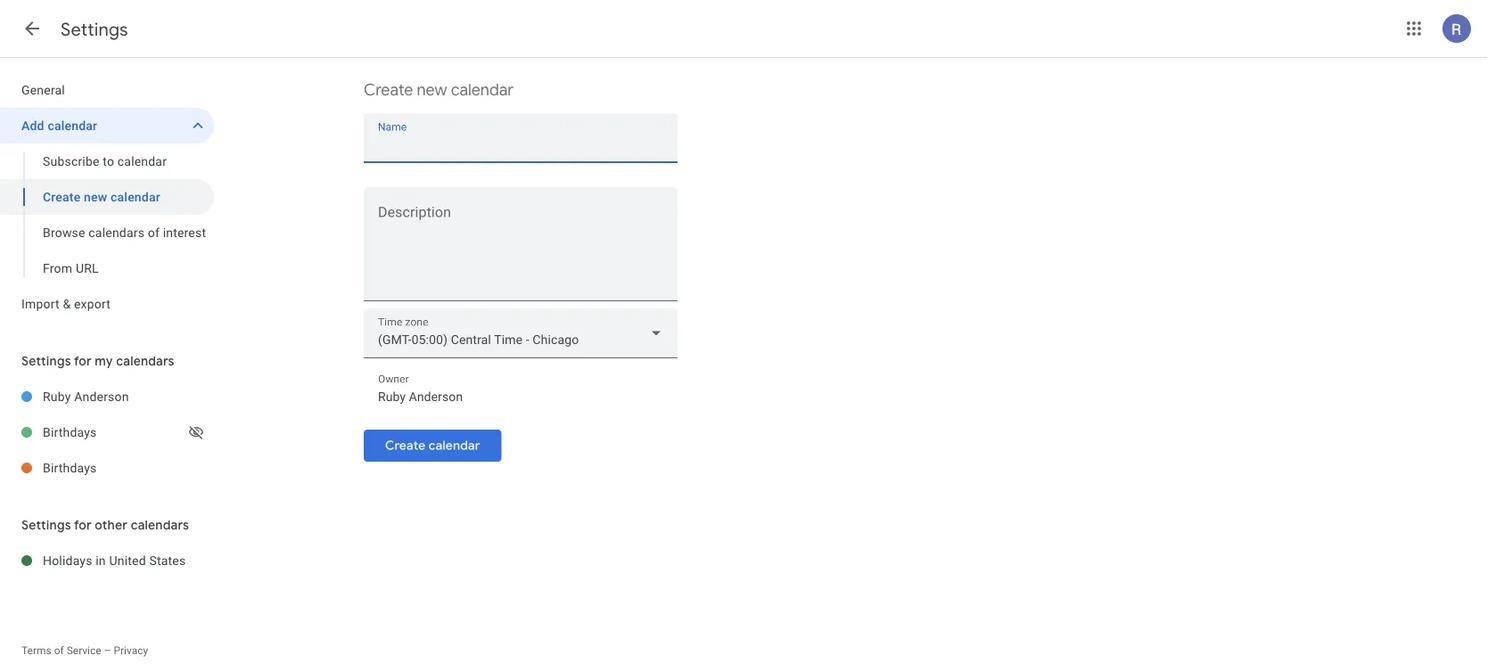 Task type: describe. For each thing, give the bounding box(es) containing it.
settings for settings for other calendars
[[21, 517, 71, 533]]

interest
[[163, 225, 206, 240]]

add calendar
[[21, 118, 97, 133]]

1 horizontal spatial of
[[148, 225, 160, 240]]

settings heading
[[61, 18, 128, 41]]

import & export
[[21, 297, 111, 311]]

holidays
[[43, 553, 92, 568]]

&
[[63, 297, 71, 311]]

in
[[96, 553, 106, 568]]

import
[[21, 297, 60, 311]]

general
[[21, 83, 65, 97]]

subscribe
[[43, 154, 100, 169]]

2 birthdays tree item from the top
[[0, 450, 214, 486]]

1 vertical spatial new
[[84, 190, 107, 204]]

holidays in united states
[[43, 553, 186, 568]]

calendar inside button
[[429, 438, 480, 454]]

2 birthdays link from the top
[[43, 450, 214, 486]]

ruby anderson tree item
[[0, 379, 214, 415]]

subscribe to calendar
[[43, 154, 167, 169]]

browse calendars of interest
[[43, 225, 206, 240]]

holidays in united states tree item
[[0, 543, 214, 579]]

1 vertical spatial create
[[43, 190, 81, 204]]

for for my
[[74, 353, 92, 369]]

add calendar tree item
[[0, 108, 214, 144]]

0 vertical spatial calendars
[[89, 225, 145, 240]]

browse
[[43, 225, 85, 240]]

settings for settings for my calendars
[[21, 353, 71, 369]]

0 horizontal spatial of
[[54, 645, 64, 657]]

group containing subscribe to calendar
[[0, 144, 214, 286]]

settings for my calendars
[[21, 353, 175, 369]]

service
[[67, 645, 101, 657]]

calendars for my
[[116, 353, 175, 369]]

0 vertical spatial new
[[417, 80, 447, 100]]

1 birthdays link from the top
[[43, 415, 186, 450]]

for for other
[[74, 517, 92, 533]]

calendars for other
[[131, 517, 189, 533]]

0 vertical spatial create
[[364, 80, 413, 100]]



Task type: locate. For each thing, give the bounding box(es) containing it.
terms
[[21, 645, 51, 657]]

settings for other calendars
[[21, 517, 189, 533]]

tree
[[0, 72, 214, 322]]

ruby anderson
[[43, 389, 129, 404]]

1 vertical spatial calendars
[[116, 353, 175, 369]]

settings right go back icon
[[61, 18, 128, 41]]

tree containing general
[[0, 72, 214, 322]]

for left my
[[74, 353, 92, 369]]

1 horizontal spatial new
[[417, 80, 447, 100]]

new
[[417, 80, 447, 100], [84, 190, 107, 204]]

birthdays link down anderson
[[43, 415, 186, 450]]

birthdays up settings for other calendars
[[43, 461, 97, 475]]

birthdays tree item down anderson
[[0, 415, 214, 450]]

birthdays link up other
[[43, 450, 214, 486]]

calendars up states
[[131, 517, 189, 533]]

calendar
[[451, 80, 514, 100], [48, 118, 97, 133], [118, 154, 167, 169], [111, 190, 160, 204], [429, 438, 480, 454]]

other
[[95, 517, 128, 533]]

of left interest
[[148, 225, 160, 240]]

for
[[74, 353, 92, 369], [74, 517, 92, 533]]

united
[[109, 553, 146, 568]]

settings for my calendars tree
[[0, 379, 214, 486]]

from
[[43, 261, 72, 276]]

1 vertical spatial of
[[54, 645, 64, 657]]

1 vertical spatial settings
[[21, 353, 71, 369]]

create calendar button
[[364, 425, 502, 467]]

1 birthdays from the top
[[43, 425, 97, 440]]

terms of service link
[[21, 645, 101, 657]]

birthdays down ruby
[[43, 425, 97, 440]]

None text field
[[378, 132, 664, 157], [364, 208, 678, 293], [378, 132, 664, 157], [364, 208, 678, 293]]

to
[[103, 154, 114, 169]]

calendars up url
[[89, 225, 145, 240]]

anderson
[[74, 389, 129, 404]]

2 vertical spatial calendars
[[131, 517, 189, 533]]

1 for from the top
[[74, 353, 92, 369]]

2 for from the top
[[74, 517, 92, 533]]

of
[[148, 225, 160, 240], [54, 645, 64, 657]]

group
[[0, 144, 214, 286]]

from url
[[43, 261, 99, 276]]

create
[[364, 80, 413, 100], [43, 190, 81, 204], [385, 438, 426, 454]]

birthdays
[[43, 425, 97, 440], [43, 461, 97, 475]]

calendar inside tree item
[[48, 118, 97, 133]]

0 vertical spatial settings
[[61, 18, 128, 41]]

privacy link
[[114, 645, 148, 657]]

1 birthdays tree item from the top
[[0, 415, 214, 450]]

settings for settings
[[61, 18, 128, 41]]

1 vertical spatial create new calendar
[[43, 190, 160, 204]]

for left other
[[74, 517, 92, 533]]

calendars right my
[[116, 353, 175, 369]]

2 birthdays from the top
[[43, 461, 97, 475]]

0 horizontal spatial create new calendar
[[43, 190, 160, 204]]

birthdays tree item
[[0, 415, 214, 450], [0, 450, 214, 486]]

birthdays tree item up settings for other calendars
[[0, 450, 214, 486]]

holidays in united states link
[[43, 543, 214, 579]]

export
[[74, 297, 111, 311]]

0 horizontal spatial new
[[84, 190, 107, 204]]

1 vertical spatial for
[[74, 517, 92, 533]]

ruby
[[43, 389, 71, 404]]

settings up ruby
[[21, 353, 71, 369]]

0 vertical spatial birthdays
[[43, 425, 97, 440]]

None text field
[[378, 385, 664, 410]]

1 horizontal spatial create new calendar
[[364, 80, 514, 100]]

birthdays link
[[43, 415, 186, 450], [43, 450, 214, 486]]

create inside button
[[385, 438, 426, 454]]

0 vertical spatial create new calendar
[[364, 80, 514, 100]]

terms of service – privacy
[[21, 645, 148, 657]]

1 vertical spatial birthdays
[[43, 461, 97, 475]]

of right terms
[[54, 645, 64, 657]]

calendars
[[89, 225, 145, 240], [116, 353, 175, 369], [131, 517, 189, 533]]

create calendar
[[385, 438, 480, 454]]

privacy
[[114, 645, 148, 657]]

my
[[95, 353, 113, 369]]

add
[[21, 118, 44, 133]]

url
[[76, 261, 99, 276]]

settings up holidays
[[21, 517, 71, 533]]

0 vertical spatial for
[[74, 353, 92, 369]]

create new calendar
[[364, 80, 514, 100], [43, 190, 160, 204]]

0 vertical spatial of
[[148, 225, 160, 240]]

–
[[104, 645, 111, 657]]

states
[[149, 553, 186, 568]]

birthdays for first birthdays link from the bottom of the settings for my calendars tree
[[43, 461, 97, 475]]

settings
[[61, 18, 128, 41], [21, 353, 71, 369], [21, 517, 71, 533]]

None field
[[364, 309, 678, 359]]

go back image
[[21, 18, 43, 39]]

2 vertical spatial settings
[[21, 517, 71, 533]]

birthdays for 2nd birthdays link from the bottom
[[43, 425, 97, 440]]

2 vertical spatial create
[[385, 438, 426, 454]]



Task type: vqa. For each thing, say whether or not it's contained in the screenshot.
Import
yes



